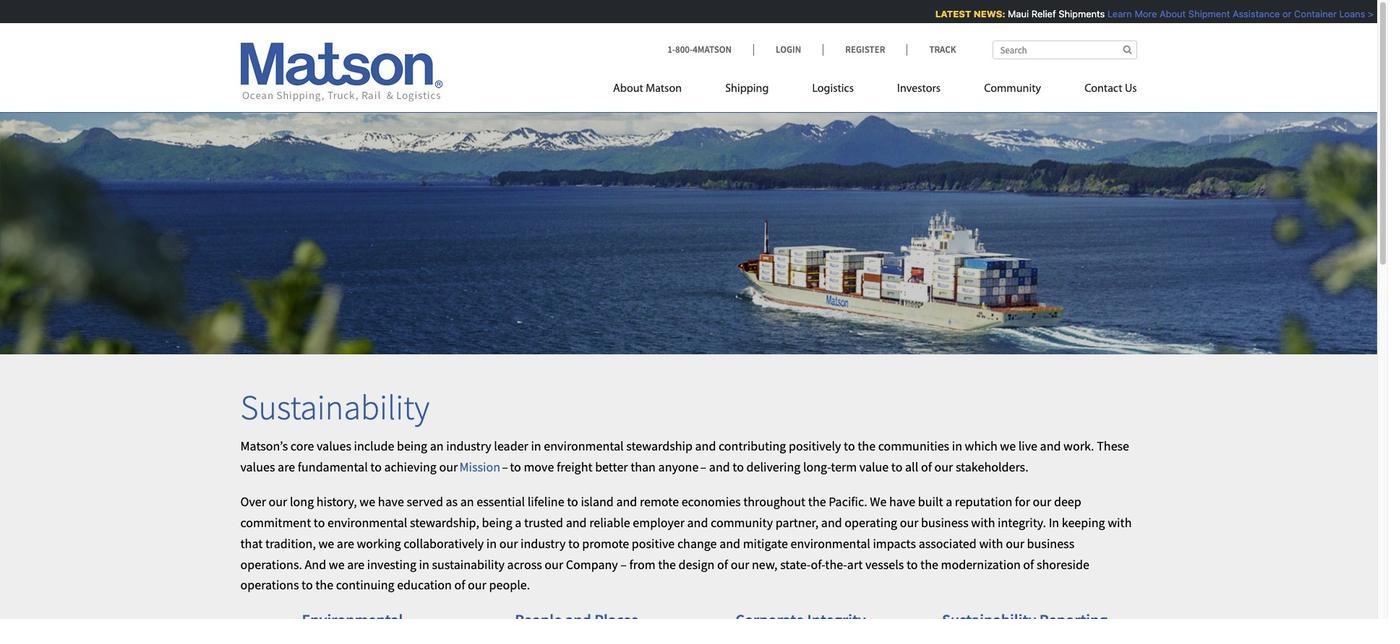 Task type: vqa. For each thing, say whether or not it's contained in the screenshot.
top 'Repeat'
no



Task type: locate. For each thing, give the bounding box(es) containing it.
and
[[696, 437, 716, 454], [1041, 437, 1062, 454], [710, 458, 730, 475], [617, 494, 638, 510], [566, 514, 587, 531], [688, 514, 709, 531], [822, 514, 843, 531], [720, 535, 741, 552]]

being
[[397, 437, 428, 454], [482, 514, 513, 531]]

community link
[[963, 76, 1063, 106]]

1-800-4matson
[[668, 43, 732, 56]]

reputation
[[955, 494, 1013, 510]]

in up move
[[531, 437, 542, 454]]

we inside matson's core values include being an industry leader in environmental stewardship and contributing positively to the communities in which we live and work. these values are fundamental to achieving our
[[1001, 437, 1016, 454]]

1 horizontal spatial have
[[890, 494, 916, 510]]

in
[[531, 437, 542, 454], [953, 437, 963, 454], [487, 535, 497, 552], [419, 556, 430, 573]]

in left which
[[953, 437, 963, 454]]

values down matson's
[[241, 458, 275, 475]]

our down sustainability
[[468, 577, 487, 594]]

us
[[1126, 83, 1138, 95]]

our right across
[[545, 556, 564, 573]]

an
[[430, 437, 444, 454], [461, 494, 474, 510]]

have
[[378, 494, 404, 510], [890, 494, 916, 510]]

business
[[922, 514, 969, 531], [1028, 535, 1075, 552]]

our
[[439, 458, 458, 475], [935, 458, 954, 475], [269, 494, 287, 510], [1033, 494, 1052, 510], [900, 514, 919, 531], [500, 535, 518, 552], [1006, 535, 1025, 552], [545, 556, 564, 573], [731, 556, 750, 573], [468, 577, 487, 594]]

sustainability
[[241, 386, 430, 429]]

promote
[[583, 535, 629, 552]]

1 horizontal spatial environmental
[[544, 437, 624, 454]]

latest
[[934, 8, 970, 20]]

being down essential
[[482, 514, 513, 531]]

0 vertical spatial industry
[[447, 437, 492, 454]]

1 vertical spatial about
[[613, 83, 644, 95]]

in up education on the bottom of page
[[419, 556, 430, 573]]

0 horizontal spatial business
[[922, 514, 969, 531]]

employer
[[633, 514, 685, 531]]

economies
[[682, 494, 741, 510]]

login
[[776, 43, 802, 56]]

remote
[[640, 494, 679, 510]]

1 vertical spatial a
[[515, 514, 522, 531]]

anyone –
[[659, 458, 707, 475]]

investors
[[898, 83, 941, 95]]

these
[[1098, 437, 1130, 454]]

a right built
[[946, 494, 953, 510]]

2 have from the left
[[890, 494, 916, 510]]

stakeholders.
[[956, 458, 1029, 475]]

and down pacific.
[[822, 514, 843, 531]]

or
[[1281, 8, 1290, 20]]

1 vertical spatial business
[[1028, 535, 1075, 552]]

0 horizontal spatial industry
[[447, 437, 492, 454]]

a
[[946, 494, 953, 510], [515, 514, 522, 531]]

0 horizontal spatial a
[[515, 514, 522, 531]]

values up the fundamental
[[317, 437, 352, 454]]

have right we
[[890, 494, 916, 510]]

are left working
[[337, 535, 354, 552]]

2 vertical spatial are
[[347, 556, 365, 573]]

values
[[317, 437, 352, 454], [241, 458, 275, 475]]

0 vertical spatial an
[[430, 437, 444, 454]]

0 vertical spatial are
[[278, 458, 295, 475]]

a left trusted in the bottom left of the page
[[515, 514, 522, 531]]

business up associated
[[922, 514, 969, 531]]

operations
[[241, 577, 299, 594]]

our right for
[[1033, 494, 1052, 510]]

working
[[357, 535, 401, 552]]

1 vertical spatial values
[[241, 458, 275, 475]]

of right all
[[922, 458, 932, 475]]

being inside matson's core values include being an industry leader in environmental stewardship and contributing positively to the communities in which we live and work. these values are fundamental to achieving our
[[397, 437, 428, 454]]

environmental up working
[[328, 514, 408, 531]]

we right history,
[[360, 494, 376, 510]]

0 vertical spatial a
[[946, 494, 953, 510]]

of
[[922, 458, 932, 475], [718, 556, 728, 573], [1024, 556, 1035, 573], [455, 577, 465, 594]]

contributing
[[719, 437, 787, 454]]

environmental up freight
[[544, 437, 624, 454]]

shipments
[[1057, 8, 1103, 20]]

to left island
[[567, 494, 579, 510]]

0 horizontal spatial values
[[241, 458, 275, 475]]

and up anyone –
[[696, 437, 716, 454]]

keeping
[[1063, 514, 1106, 531]]

1 horizontal spatial a
[[946, 494, 953, 510]]

environmental
[[544, 437, 624, 454], [328, 514, 408, 531], [791, 535, 871, 552]]

environmental up the-
[[791, 535, 871, 552]]

industry up mission
[[447, 437, 492, 454]]

0 vertical spatial environmental
[[544, 437, 624, 454]]

being inside 'over our long history, we have served as an essential lifeline to island and remote economies throughout the pacific. we have built a reputation for our deep commitment to environmental stewardship, being a trusted and reliable employer and community partner, and operating our business with integrity. in keeping with that tradition, we are working collaboratively in our industry to promote positive change and mitigate environmental impacts associated with our business operations. and we are investing in sustainability across our company – from the design of our new, state-of-the-art vessels to the modernization of shoreside operations to the continuing education of our people.'
[[482, 514, 513, 531]]

being up achieving
[[397, 437, 428, 454]]

as
[[446, 494, 458, 510]]

contact
[[1085, 83, 1123, 95]]

to down impacts
[[907, 556, 918, 573]]

an right as
[[461, 494, 474, 510]]

1 horizontal spatial about
[[1158, 8, 1184, 20]]

about right more
[[1158, 8, 1184, 20]]

shipping link
[[704, 76, 791, 106]]

0 horizontal spatial have
[[378, 494, 404, 510]]

partner,
[[776, 514, 819, 531]]

1 vertical spatial being
[[482, 514, 513, 531]]

>
[[1366, 8, 1372, 20]]

art
[[848, 556, 863, 573]]

mitigate
[[743, 535, 788, 552]]

operations.
[[241, 556, 302, 573]]

0 vertical spatial business
[[922, 514, 969, 531]]

our up commitment
[[269, 494, 287, 510]]

new,
[[752, 556, 778, 573]]

0 horizontal spatial being
[[397, 437, 428, 454]]

0 horizontal spatial environmental
[[328, 514, 408, 531]]

are down core
[[278, 458, 295, 475]]

blue matson logo with ocean, shipping, truck, rail and logistics written beneath it. image
[[241, 43, 443, 102]]

shoreside
[[1037, 556, 1090, 573]]

industry down trusted in the bottom left of the page
[[521, 535, 566, 552]]

more
[[1133, 8, 1155, 20]]

shipment
[[1187, 8, 1228, 20]]

our left mission 'link'
[[439, 458, 458, 475]]

1 vertical spatial environmental
[[328, 514, 408, 531]]

track
[[930, 43, 957, 56]]

contact us link
[[1063, 76, 1138, 106]]

1 horizontal spatial values
[[317, 437, 352, 454]]

an up achieving
[[430, 437, 444, 454]]

1 vertical spatial are
[[337, 535, 354, 552]]

environmental inside matson's core values include being an industry leader in environmental stewardship and contributing positively to the communities in which we live and work. these values are fundamental to achieving our
[[544, 437, 624, 454]]

1 vertical spatial an
[[461, 494, 474, 510]]

1 horizontal spatial business
[[1028, 535, 1075, 552]]

business down "in" at right bottom
[[1028, 535, 1075, 552]]

built
[[918, 494, 944, 510]]

0 vertical spatial being
[[397, 437, 428, 454]]

are up continuing
[[347, 556, 365, 573]]

the
[[858, 437, 876, 454], [809, 494, 827, 510], [658, 556, 676, 573], [921, 556, 939, 573], [316, 577, 334, 594]]

our left new,
[[731, 556, 750, 573]]

1 horizontal spatial being
[[482, 514, 513, 531]]

1 horizontal spatial industry
[[521, 535, 566, 552]]

with
[[972, 514, 996, 531], [1108, 514, 1132, 531], [980, 535, 1004, 552]]

logistics link
[[791, 76, 876, 106]]

include
[[354, 437, 395, 454]]

to
[[844, 437, 856, 454], [371, 458, 382, 475], [733, 458, 744, 475], [892, 458, 903, 475], [567, 494, 579, 510], [314, 514, 325, 531], [569, 535, 580, 552], [907, 556, 918, 573], [302, 577, 313, 594]]

maui
[[1006, 8, 1027, 20]]

served
[[407, 494, 443, 510]]

0 horizontal spatial an
[[430, 437, 444, 454]]

the inside matson's core values include being an industry leader in environmental stewardship and contributing positively to the communities in which we live and work. these values are fundamental to achieving our
[[858, 437, 876, 454]]

1 vertical spatial industry
[[521, 535, 566, 552]]

relief
[[1030, 8, 1054, 20]]

have left served
[[378, 494, 404, 510]]

are
[[278, 458, 295, 475], [337, 535, 354, 552], [347, 556, 365, 573]]

we left the live
[[1001, 437, 1016, 454]]

the up value
[[858, 437, 876, 454]]

about left matson on the top left of the page
[[613, 83, 644, 95]]

2 vertical spatial environmental
[[791, 535, 871, 552]]

1-800-4matson link
[[668, 43, 754, 56]]

0 horizontal spatial about
[[613, 83, 644, 95]]

stewardship,
[[410, 514, 480, 531]]

for
[[1016, 494, 1031, 510]]

0 vertical spatial about
[[1158, 8, 1184, 20]]

essential
[[477, 494, 525, 510]]

with up modernization
[[980, 535, 1004, 552]]

None search field
[[993, 41, 1138, 59]]

continuing
[[336, 577, 395, 594]]

mission
[[460, 458, 501, 475]]

to up term
[[844, 437, 856, 454]]

about
[[1158, 8, 1184, 20], [613, 83, 644, 95]]

modernization
[[941, 556, 1021, 573]]

with right keeping
[[1108, 514, 1132, 531]]

1 horizontal spatial an
[[461, 494, 474, 510]]

associated
[[919, 535, 977, 552]]

– to
[[502, 458, 521, 475]]

collaboratively
[[404, 535, 484, 552]]

the-
[[826, 556, 848, 573]]

800-
[[676, 43, 693, 56]]

an inside 'over our long history, we have served as an essential lifeline to island and remote economies throughout the pacific. we have built a reputation for our deep commitment to environmental stewardship, being a trusted and reliable employer and community partner, and operating our business with integrity. in keeping with that tradition, we are working collaboratively in our industry to promote positive change and mitigate environmental impacts associated with our business operations. and we are investing in sustainability across our company – from the design of our new, state-of-the-art vessels to the modernization of shoreside operations to the continuing education of our people.'
[[461, 494, 474, 510]]



Task type: describe. For each thing, give the bounding box(es) containing it.
2 horizontal spatial environmental
[[791, 535, 871, 552]]

track link
[[907, 43, 957, 56]]

over
[[241, 494, 266, 510]]

over our long history, we have served as an essential lifeline to island and remote economies throughout the pacific. we have built a reputation for our deep commitment to environmental stewardship, being a trusted and reliable employer and community partner, and operating our business with integrity. in keeping with that tradition, we are working collaboratively in our industry to promote positive change and mitigate environmental impacts associated with our business operations. and we are investing in sustainability across our company – from the design of our new, state-of-the-art vessels to the modernization of shoreside operations to the continuing education of our people.
[[241, 494, 1132, 594]]

operating
[[845, 514, 898, 531]]

–
[[621, 556, 627, 573]]

search image
[[1124, 45, 1132, 54]]

we up and at left
[[319, 535, 334, 552]]

our up across
[[500, 535, 518, 552]]

work.
[[1064, 437, 1095, 454]]

container
[[1293, 8, 1335, 20]]

better
[[595, 458, 628, 475]]

throughout
[[744, 494, 806, 510]]

of left shoreside
[[1024, 556, 1035, 573]]

the up "partner,"
[[809, 494, 827, 510]]

leader
[[494, 437, 529, 454]]

design
[[679, 556, 715, 573]]

register link
[[823, 43, 907, 56]]

than
[[631, 458, 656, 475]]

industry inside 'over our long history, we have served as an essential lifeline to island and remote economies throughout the pacific. we have built a reputation for our deep commitment to environmental stewardship, being a trusted and reliable employer and community partner, and operating our business with integrity. in keeping with that tradition, we are working collaboratively in our industry to promote positive change and mitigate environmental impacts associated with our business operations. and we are investing in sustainability across our company – from the design of our new, state-of-the-art vessels to the modernization of shoreside operations to the continuing education of our people.'
[[521, 535, 566, 552]]

our up impacts
[[900, 514, 919, 531]]

mission – to move freight better than anyone – and to delivering long-term value to all of our stakeholders.
[[460, 458, 1029, 475]]

we right and at left
[[329, 556, 345, 573]]

community
[[985, 83, 1042, 95]]

across
[[508, 556, 542, 573]]

latest news: maui relief shipments learn more about shipment assistance or container loans >
[[934, 8, 1372, 20]]

are inside matson's core values include being an industry leader in environmental stewardship and contributing positively to the communities in which we live and work. these values are fundamental to achieving our
[[278, 458, 295, 475]]

people.
[[489, 577, 530, 594]]

to down contributing
[[733, 458, 744, 475]]

and down community
[[720, 535, 741, 552]]

freight
[[557, 458, 593, 475]]

reliable
[[590, 514, 631, 531]]

that
[[241, 535, 263, 552]]

trusted
[[524, 514, 564, 531]]

news:
[[972, 8, 1004, 20]]

industry inside matson's core values include being an industry leader in environmental stewardship and contributing positively to the communities in which we live and work. these values are fundamental to achieving our
[[447, 437, 492, 454]]

logistics
[[813, 83, 854, 95]]

the down associated
[[921, 556, 939, 573]]

vessels
[[866, 556, 904, 573]]

deep
[[1055, 494, 1082, 510]]

fundamental
[[298, 458, 368, 475]]

in up sustainability
[[487, 535, 497, 552]]

and down island
[[566, 514, 587, 531]]

4matson
[[693, 43, 732, 56]]

all
[[906, 458, 919, 475]]

learn more about shipment assistance or container loans > link
[[1106, 8, 1372, 20]]

lifeline
[[528, 494, 565, 510]]

an inside matson's core values include being an industry leader in environmental stewardship and contributing positively to the communities in which we live and work. these values are fundamental to achieving our
[[430, 437, 444, 454]]

1-
[[668, 43, 676, 56]]

state-
[[781, 556, 811, 573]]

0 vertical spatial values
[[317, 437, 352, 454]]

to up company
[[569, 535, 580, 552]]

1 have from the left
[[378, 494, 404, 510]]

community
[[711, 514, 773, 531]]

integrity.
[[998, 514, 1047, 531]]

our down integrity.
[[1006, 535, 1025, 552]]

of-
[[811, 556, 826, 573]]

to down and at left
[[302, 577, 313, 594]]

investors link
[[876, 76, 963, 106]]

about matson
[[613, 83, 682, 95]]

login link
[[754, 43, 823, 56]]

assistance
[[1231, 8, 1278, 20]]

about matson link
[[613, 76, 704, 106]]

to left all
[[892, 458, 903, 475]]

stewardship
[[627, 437, 693, 454]]

a matson ship full of containers sails in the alaska service. image
[[0, 90, 1378, 355]]

term
[[831, 458, 857, 475]]

to down include
[[371, 458, 382, 475]]

communities
[[879, 437, 950, 454]]

pacific.
[[829, 494, 868, 510]]

which
[[965, 437, 998, 454]]

our right all
[[935, 458, 954, 475]]

and right the live
[[1041, 437, 1062, 454]]

learn
[[1106, 8, 1130, 20]]

from
[[630, 556, 656, 573]]

and up economies
[[710, 458, 730, 475]]

matson's core values include being an industry leader in environmental stewardship and contributing positively to the communities in which we live and work. these values are fundamental to achieving our
[[241, 437, 1130, 475]]

contact us
[[1085, 83, 1138, 95]]

about inside 'top menu' navigation
[[613, 83, 644, 95]]

the right from
[[658, 556, 676, 573]]

to down long
[[314, 514, 325, 531]]

matson
[[646, 83, 682, 95]]

loans
[[1338, 8, 1364, 20]]

impacts
[[873, 535, 917, 552]]

we
[[870, 494, 887, 510]]

top menu navigation
[[613, 76, 1138, 106]]

delivering
[[747, 458, 801, 475]]

Search search field
[[993, 41, 1138, 59]]

of right design
[[718, 556, 728, 573]]

value
[[860, 458, 889, 475]]

change
[[678, 535, 717, 552]]

sustainability
[[432, 556, 505, 573]]

history,
[[317, 494, 357, 510]]

in
[[1049, 514, 1060, 531]]

of down sustainability
[[455, 577, 465, 594]]

with down reputation
[[972, 514, 996, 531]]

positive
[[632, 535, 675, 552]]

and up reliable
[[617, 494, 638, 510]]

investing
[[367, 556, 417, 573]]

our inside matson's core values include being an industry leader in environmental stewardship and contributing positively to the communities in which we live and work. these values are fundamental to achieving our
[[439, 458, 458, 475]]

move
[[524, 458, 554, 475]]

mission link
[[460, 458, 501, 475]]

achieving
[[385, 458, 437, 475]]

long
[[290, 494, 314, 510]]

island
[[581, 494, 614, 510]]

the down and at left
[[316, 577, 334, 594]]

core
[[291, 437, 314, 454]]

live
[[1019, 437, 1038, 454]]

and up change
[[688, 514, 709, 531]]



